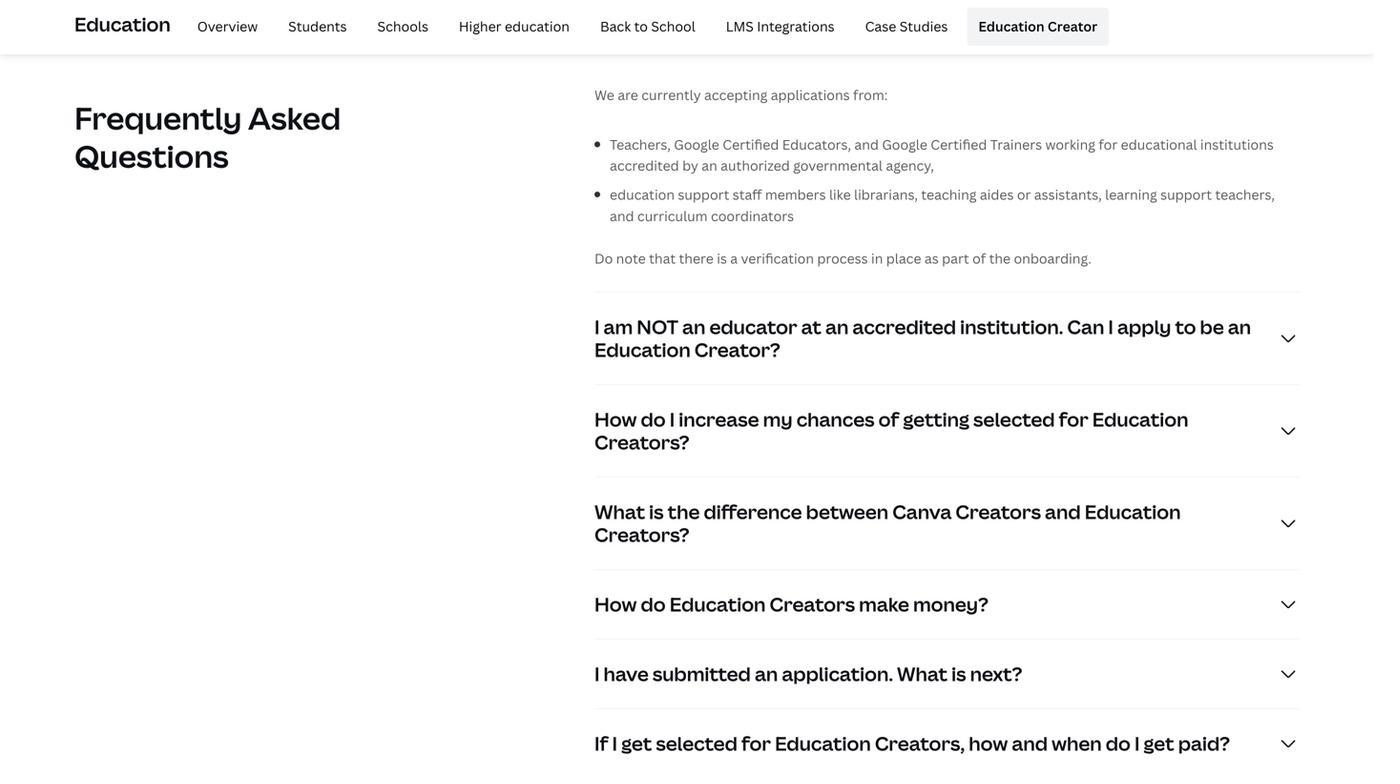 Task type: vqa. For each thing, say whether or not it's contained in the screenshot.
top 'to'
no



Task type: locate. For each thing, give the bounding box(es) containing it.
accredited inside teachers, google certified educators, and google certified trainers working for educational institutions accredited by an authorized governmental agency,
[[610, 157, 679, 175]]

education inside what is the difference between canva creators and education creators?
[[1085, 499, 1181, 525]]

education
[[505, 17, 570, 36], [610, 186, 675, 204]]

governmental
[[793, 157, 883, 175]]

0 horizontal spatial creators
[[770, 592, 855, 618]]

what
[[594, 499, 645, 525], [897, 661, 948, 687]]

how do i increase my chances of getting selected for education creators?
[[594, 406, 1188, 456]]

2 horizontal spatial for
[[1099, 135, 1118, 153]]

2 horizontal spatial is
[[952, 661, 966, 687]]

0 horizontal spatial the
[[668, 499, 700, 525]]

0 horizontal spatial support
[[678, 186, 729, 204]]

of right part in the top right of the page
[[972, 249, 986, 268]]

1 how from the top
[[594, 406, 637, 433]]

an inside "dropdown button"
[[755, 661, 778, 687]]

0 vertical spatial creators
[[956, 499, 1041, 525]]

1 horizontal spatial of
[[972, 249, 986, 268]]

education creator link
[[967, 8, 1109, 46]]

what inside "dropdown button"
[[897, 661, 948, 687]]

1 horizontal spatial apply
[[1117, 314, 1171, 340]]

1 vertical spatial creators?
[[594, 522, 689, 548]]

education creator
[[978, 17, 1098, 36]]

2 how from the top
[[594, 592, 637, 618]]

for inside teachers, google certified educators, and google certified trainers working for educational institutions accredited by an authorized governmental agency,
[[1099, 135, 1118, 153]]

do
[[594, 249, 613, 268]]

for down can
[[1059, 406, 1088, 433]]

google
[[674, 135, 719, 153], [882, 135, 927, 153]]

1 horizontal spatial for
[[1059, 406, 1088, 433]]

1 support from the left
[[678, 186, 729, 204]]

if i get selected for education creators, how and when do i get paid?
[[594, 731, 1230, 757]]

certified up the teaching
[[931, 135, 987, 153]]

i left the increase
[[670, 406, 675, 433]]

what inside what is the difference between canva creators and education creators?
[[594, 499, 645, 525]]

of left getting
[[878, 406, 899, 433]]

i left am
[[594, 314, 600, 340]]

selected down the submitted
[[656, 731, 737, 757]]

get left 'paid?'
[[1144, 731, 1174, 757]]

1 vertical spatial for
[[1059, 406, 1088, 433]]

authorized
[[721, 157, 790, 175]]

how inside dropdown button
[[594, 592, 637, 618]]

and inside education support staff members like librarians, teaching aides or assistants, learning support teachers, and curriculum coordinators
[[610, 207, 634, 225]]

to inside i am not an educator at an accredited institution. can i apply to be an education creator?
[[1175, 314, 1196, 340]]

0 vertical spatial what
[[594, 499, 645, 525]]

i right if
[[612, 731, 617, 757]]

how
[[594, 406, 637, 433], [594, 592, 637, 618]]

1 vertical spatial what
[[897, 661, 948, 687]]

get
[[621, 731, 652, 757], [1144, 731, 1174, 757]]

what is the difference between canva creators and education creators? button
[[594, 478, 1300, 570]]

what is the difference between canva creators and education creators?
[[594, 499, 1181, 548]]

accredited down 'teachers,'
[[610, 157, 679, 175]]

of inside "how do i increase my chances of getting selected for education creators?"
[[878, 406, 899, 433]]

higher education link
[[447, 8, 581, 46]]

0 horizontal spatial get
[[621, 731, 652, 757]]

1 vertical spatial is
[[649, 499, 664, 525]]

apply
[[679, 23, 733, 49], [1117, 314, 1171, 340]]

do up have
[[641, 592, 666, 618]]

creators
[[956, 499, 1041, 525], [770, 592, 855, 618]]

by
[[682, 157, 698, 175]]

support
[[678, 186, 729, 204], [1160, 186, 1212, 204]]

1 vertical spatial how
[[594, 592, 637, 618]]

coordinators
[[711, 207, 794, 225]]

2 vertical spatial do
[[1106, 731, 1131, 757]]

for down the i have submitted an application. what is next?
[[741, 731, 771, 757]]

be inside dropdown button
[[762, 23, 786, 49]]

is inside "i have submitted an application. what is next?" "dropdown button"
[[952, 661, 966, 687]]

i right can
[[1108, 314, 1113, 340]]

how inside "how do i increase my chances of getting selected for education creators?"
[[594, 406, 637, 433]]

1 vertical spatial be
[[1200, 314, 1224, 340]]

teachers,
[[610, 135, 671, 153]]

for inside "how do i increase my chances of getting selected for education creators?"
[[1059, 406, 1088, 433]]

0 vertical spatial the
[[989, 249, 1011, 268]]

1 vertical spatial accredited
[[853, 314, 956, 340]]

2 vertical spatial for
[[741, 731, 771, 757]]

back to school
[[600, 17, 695, 36]]

educational
[[1121, 135, 1197, 153]]

0 horizontal spatial accredited
[[610, 157, 679, 175]]

how for how do i increase my chances of getting selected for education creators?
[[594, 406, 637, 433]]

i inside "dropdown button"
[[594, 661, 600, 687]]

part
[[942, 249, 969, 268]]

how do education creators make money? button
[[594, 571, 1300, 639]]

1 vertical spatial the
[[668, 499, 700, 525]]

education inside dropdown button
[[670, 592, 766, 618]]

frequently
[[74, 97, 242, 139]]

my
[[763, 406, 793, 433]]

an inside dropdown button
[[790, 23, 813, 49]]

creator? inside i am not an educator at an accredited institution. can i apply to be an education creator?
[[694, 337, 780, 363]]

accredited down place at the right top
[[853, 314, 956, 340]]

the left "difference"
[[668, 499, 700, 525]]

1 horizontal spatial to
[[737, 23, 758, 49]]

if i get selected for education creators, how and when do i get paid? button
[[594, 710, 1300, 776]]

1 horizontal spatial google
[[882, 135, 927, 153]]

2 creators? from the top
[[594, 522, 689, 548]]

1 horizontal spatial accredited
[[853, 314, 956, 340]]

from:
[[853, 86, 888, 104]]

lms integrations link
[[715, 8, 846, 46]]

of
[[972, 249, 986, 268], [878, 406, 899, 433]]

accredited
[[610, 157, 679, 175], [853, 314, 956, 340]]

do right 'when'
[[1106, 731, 1131, 757]]

0 horizontal spatial of
[[878, 406, 899, 433]]

the right part in the top right of the page
[[989, 249, 1011, 268]]

for right working
[[1099, 135, 1118, 153]]

2 vertical spatial is
[[952, 661, 966, 687]]

the
[[989, 249, 1011, 268], [668, 499, 700, 525]]

increase
[[679, 406, 759, 433]]

students link
[[277, 8, 358, 46]]

0 vertical spatial selected
[[973, 406, 1055, 433]]

an
[[790, 23, 813, 49], [702, 157, 717, 175], [682, 314, 706, 340], [825, 314, 849, 340], [1228, 314, 1251, 340], [755, 661, 778, 687]]

1 horizontal spatial get
[[1144, 731, 1174, 757]]

0 horizontal spatial certified
[[723, 135, 779, 153]]

the inside what is the difference between canva creators and education creators?
[[668, 499, 700, 525]]

back to school link
[[589, 8, 707, 46]]

to inside dropdown button
[[737, 23, 758, 49]]

creators inside what is the difference between canva creators and education creators?
[[956, 499, 1041, 525]]

0 vertical spatial education
[[505, 17, 570, 36]]

1 horizontal spatial certified
[[931, 135, 987, 153]]

difference
[[704, 499, 802, 525]]

getting
[[903, 406, 969, 433]]

we are currently accepting applications from:
[[594, 86, 888, 104]]

money?
[[913, 592, 988, 618]]

do
[[641, 406, 666, 433], [641, 592, 666, 618], [1106, 731, 1131, 757]]

how down am
[[594, 406, 637, 433]]

0 vertical spatial creator?
[[917, 23, 1003, 49]]

how up have
[[594, 592, 637, 618]]

1 horizontal spatial what
[[897, 661, 948, 687]]

0 vertical spatial apply
[[679, 23, 733, 49]]

i right 'when'
[[1135, 731, 1140, 757]]

creators,
[[875, 731, 965, 757]]

1 horizontal spatial support
[[1160, 186, 1212, 204]]

do inside "how do i increase my chances of getting selected for education creators?"
[[641, 406, 666, 433]]

as
[[925, 249, 939, 268]]

i left have
[[594, 661, 600, 687]]

2 horizontal spatial to
[[1175, 314, 1196, 340]]

do inside dropdown button
[[641, 592, 666, 618]]

0 horizontal spatial be
[[762, 23, 786, 49]]

0 horizontal spatial creator?
[[694, 337, 780, 363]]

1 vertical spatial creators
[[770, 592, 855, 618]]

0 horizontal spatial education
[[505, 17, 570, 36]]

teachers,
[[1215, 186, 1275, 204]]

1 vertical spatial creator?
[[694, 337, 780, 363]]

1 vertical spatial apply
[[1117, 314, 1171, 340]]

for
[[1099, 135, 1118, 153], [1059, 406, 1088, 433], [741, 731, 771, 757]]

verification
[[741, 249, 814, 268]]

do for education
[[641, 592, 666, 618]]

and inside teachers, google certified educators, and google certified trainers working for educational institutions accredited by an authorized governmental agency,
[[854, 135, 879, 153]]

certified up authorized
[[723, 135, 779, 153]]

i am not an educator at an accredited institution. can i apply to be an education creator?
[[594, 314, 1251, 363]]

0 vertical spatial accredited
[[610, 157, 679, 175]]

0 vertical spatial creators?
[[594, 429, 689, 456]]

education right higher at the top left of the page
[[505, 17, 570, 36]]

0 horizontal spatial apply
[[679, 23, 733, 49]]

school
[[651, 17, 695, 36]]

support down by
[[678, 186, 729, 204]]

agency,
[[886, 157, 934, 175]]

2 support from the left
[[1160, 186, 1212, 204]]

creator?
[[917, 23, 1003, 49], [694, 337, 780, 363]]

1 horizontal spatial education
[[610, 186, 675, 204]]

not
[[637, 314, 678, 340]]

1 horizontal spatial be
[[1200, 314, 1224, 340]]

menu bar
[[178, 8, 1109, 46]]

for for working
[[1099, 135, 1118, 153]]

1 vertical spatial education
[[610, 186, 675, 204]]

apply inside i am not an educator at an accredited institution. can i apply to be an education creator?
[[1117, 314, 1171, 340]]

do note that there is a verification process in place as part of the onboarding.
[[594, 249, 1091, 268]]

menu bar containing overview
[[178, 8, 1109, 46]]

0 vertical spatial be
[[762, 23, 786, 49]]

creators right canva
[[956, 499, 1041, 525]]

schools
[[377, 17, 428, 36]]

1 vertical spatial of
[[878, 406, 899, 433]]

education up curriculum
[[610, 186, 675, 204]]

1 horizontal spatial creators
[[956, 499, 1041, 525]]

creators?
[[594, 429, 689, 456], [594, 522, 689, 548]]

0 horizontal spatial what
[[594, 499, 645, 525]]

1 vertical spatial do
[[641, 592, 666, 618]]

0 vertical spatial do
[[641, 406, 666, 433]]

get right if
[[621, 731, 652, 757]]

2 google from the left
[[882, 135, 927, 153]]

2 certified from the left
[[931, 135, 987, 153]]

education
[[74, 11, 171, 37], [978, 17, 1045, 36], [817, 23, 913, 49], [594, 337, 691, 363], [1092, 406, 1188, 433], [1085, 499, 1181, 525], [670, 592, 766, 618], [775, 731, 871, 757]]

assistants,
[[1034, 186, 1102, 204]]

to
[[634, 17, 648, 36], [737, 23, 758, 49], [1175, 314, 1196, 340]]

creators up the i have submitted an application. what is next?
[[770, 592, 855, 618]]

google up by
[[674, 135, 719, 153]]

chances
[[796, 406, 875, 433]]

librarians,
[[854, 186, 918, 204]]

i
[[594, 314, 600, 340], [1108, 314, 1113, 340], [670, 406, 675, 433], [594, 661, 600, 687], [612, 731, 617, 757], [1135, 731, 1140, 757]]

0 vertical spatial how
[[594, 406, 637, 433]]

0 vertical spatial of
[[972, 249, 986, 268]]

selected inside "how do i increase my chances of getting selected for education creators?"
[[973, 406, 1055, 433]]

1 vertical spatial selected
[[656, 731, 737, 757]]

and
[[854, 135, 879, 153], [610, 207, 634, 225], [1045, 499, 1081, 525], [1012, 731, 1048, 757]]

if
[[594, 731, 608, 757]]

do left the increase
[[641, 406, 666, 433]]

support right learning
[[1160, 186, 1212, 204]]

1 horizontal spatial the
[[989, 249, 1011, 268]]

certified
[[723, 135, 779, 153], [931, 135, 987, 153]]

0 horizontal spatial is
[[649, 499, 664, 525]]

selected right getting
[[973, 406, 1055, 433]]

1 horizontal spatial creator?
[[917, 23, 1003, 49]]

is inside what is the difference between canva creators and education creators?
[[649, 499, 664, 525]]

lms integrations
[[726, 17, 835, 36]]

0 vertical spatial for
[[1099, 135, 1118, 153]]

1 creators? from the top
[[594, 429, 689, 456]]

selected
[[973, 406, 1055, 433], [656, 731, 737, 757]]

google up agency,
[[882, 135, 927, 153]]

is
[[717, 249, 727, 268], [649, 499, 664, 525], [952, 661, 966, 687]]

1 horizontal spatial selected
[[973, 406, 1055, 433]]

asked
[[248, 97, 341, 139]]

0 horizontal spatial google
[[674, 135, 719, 153]]

1 horizontal spatial is
[[717, 249, 727, 268]]



Task type: describe. For each thing, give the bounding box(es) containing it.
in
[[871, 249, 883, 268]]

working
[[1045, 135, 1095, 153]]

creator? inside dropdown button
[[917, 23, 1003, 49]]

at
[[801, 314, 822, 340]]

0 vertical spatial is
[[717, 249, 727, 268]]

who can apply to be an education creator? button
[[594, 2, 1300, 71]]

1 google from the left
[[674, 135, 719, 153]]

staff
[[733, 186, 762, 204]]

applications
[[771, 86, 850, 104]]

learning
[[1105, 186, 1157, 204]]

1 certified from the left
[[723, 135, 779, 153]]

teachers, google certified educators, and google certified trainers working for educational institutions accredited by an authorized governmental agency,
[[610, 135, 1274, 175]]

case studies
[[865, 17, 948, 36]]

apply inside dropdown button
[[679, 23, 733, 49]]

who can apply to be an education creator?
[[594, 23, 1003, 49]]

questions
[[74, 136, 229, 177]]

education inside education support staff members like librarians, teaching aides or assistants, learning support teachers, and curriculum coordinators
[[610, 186, 675, 204]]

submitted
[[653, 661, 751, 687]]

and inside what is the difference between canva creators and education creators?
[[1045, 499, 1081, 525]]

institutions
[[1200, 135, 1274, 153]]

when
[[1052, 731, 1102, 757]]

can
[[641, 23, 675, 49]]

educator
[[709, 314, 797, 340]]

how
[[969, 731, 1008, 757]]

between
[[806, 499, 888, 525]]

creators? inside what is the difference between canva creators and education creators?
[[594, 522, 689, 548]]

back
[[600, 17, 631, 36]]

have
[[604, 661, 649, 687]]

i am not an educator at an accredited institution. can i apply to be an education creator? button
[[594, 293, 1300, 384]]

can
[[1067, 314, 1104, 340]]

an inside teachers, google certified educators, and google certified trainers working for educational institutions accredited by an authorized governmental agency,
[[702, 157, 717, 175]]

overview link
[[186, 8, 269, 46]]

higher education
[[459, 17, 570, 36]]

for for selected
[[1059, 406, 1088, 433]]

institution.
[[960, 314, 1063, 340]]

how for how do education creators make money?
[[594, 592, 637, 618]]

how do education creators make money?
[[594, 592, 988, 618]]

schools link
[[366, 8, 440, 46]]

education inside i am not an educator at an accredited institution. can i apply to be an education creator?
[[594, 337, 691, 363]]

members
[[765, 186, 826, 204]]

0 horizontal spatial for
[[741, 731, 771, 757]]

paid?
[[1178, 731, 1230, 757]]

accredited inside i am not an educator at an accredited institution. can i apply to be an education creator?
[[853, 314, 956, 340]]

next?
[[970, 661, 1022, 687]]

process
[[817, 249, 868, 268]]

a
[[730, 249, 738, 268]]

i have submitted an application. what is next? button
[[594, 640, 1300, 709]]

i inside "how do i increase my chances of getting selected for education creators?"
[[670, 406, 675, 433]]

case studies link
[[854, 8, 959, 46]]

education inside "menu bar"
[[978, 17, 1045, 36]]

educators,
[[782, 135, 851, 153]]

students
[[288, 17, 347, 36]]

like
[[829, 186, 851, 204]]

education inside "how do i increase my chances of getting selected for education creators?"
[[1092, 406, 1188, 433]]

integrations
[[757, 17, 835, 36]]

we
[[594, 86, 614, 104]]

case
[[865, 17, 896, 36]]

0 horizontal spatial to
[[634, 17, 648, 36]]

creators? inside "how do i increase my chances of getting selected for education creators?"
[[594, 429, 689, 456]]

that
[[649, 249, 676, 268]]

note
[[616, 249, 646, 268]]

onboarding.
[[1014, 249, 1091, 268]]

frequently asked questions
[[74, 97, 341, 177]]

0 horizontal spatial selected
[[656, 731, 737, 757]]

who
[[594, 23, 637, 49]]

do for i
[[641, 406, 666, 433]]

teaching
[[921, 186, 977, 204]]

lms
[[726, 17, 754, 36]]

currently
[[641, 86, 701, 104]]

2 get from the left
[[1144, 731, 1174, 757]]

make
[[859, 592, 909, 618]]

and inside dropdown button
[[1012, 731, 1048, 757]]

aides
[[980, 186, 1014, 204]]

education support staff members like librarians, teaching aides or assistants, learning support teachers, and curriculum coordinators
[[610, 186, 1275, 225]]

trainers
[[990, 135, 1042, 153]]

there
[[679, 249, 714, 268]]

i have submitted an application. what is next?
[[594, 661, 1022, 687]]

curriculum
[[637, 207, 708, 225]]

accepting
[[704, 86, 767, 104]]

application.
[[782, 661, 893, 687]]

creator
[[1048, 17, 1098, 36]]

canva
[[892, 499, 952, 525]]

overview
[[197, 17, 258, 36]]

or
[[1017, 186, 1031, 204]]

be inside i am not an educator at an accredited institution. can i apply to be an education creator?
[[1200, 314, 1224, 340]]

1 get from the left
[[621, 731, 652, 757]]

higher
[[459, 17, 502, 36]]

creators inside dropdown button
[[770, 592, 855, 618]]



